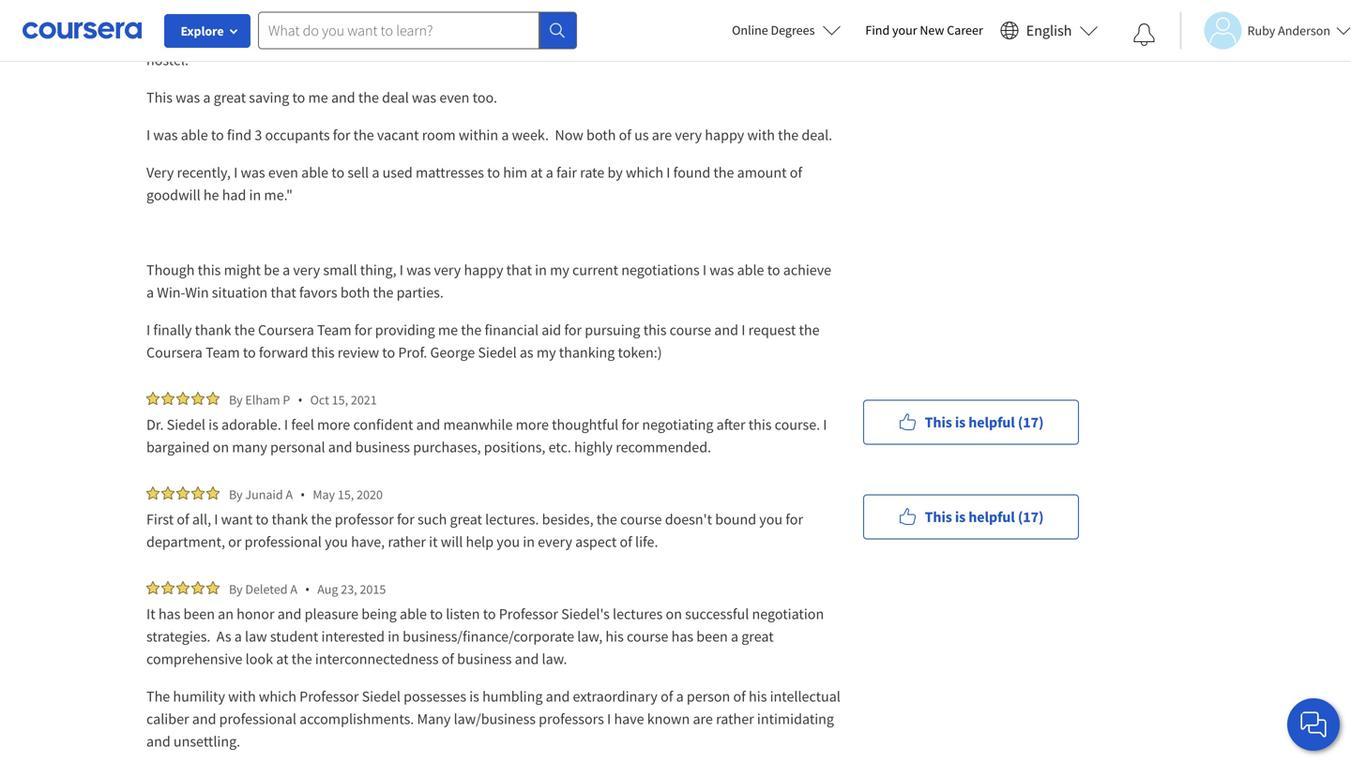 Task type: vqa. For each thing, say whether or not it's contained in the screenshot.
first the flexible from the bottom
no



Task type: describe. For each thing, give the bounding box(es) containing it.
for right bound
[[786, 511, 803, 529]]

find
[[866, 22, 890, 38]]

which inside very recently, i was even able to sell a used mattresses to him at a fair rate by which i found the amount of goodwill he had in me."
[[626, 163, 664, 182]]

career
[[947, 22, 983, 38]]

english button
[[993, 0, 1106, 61]]

review
[[338, 343, 379, 362]]

&
[[146, 28, 156, 47]]

i right cost.
[[380, 28, 384, 47]]

anderson
[[1278, 22, 1331, 39]]

i right course.
[[823, 416, 827, 435]]

0 horizontal spatial you
[[325, 533, 348, 552]]

law
[[245, 628, 267, 647]]

aspect
[[575, 533, 617, 552]]

0 vertical spatial are
[[652, 126, 672, 145]]

this inside dr. siedel is adorable. i feel more confident and meanwhile more thoughtful for negotiating after this course. i bargained on many personal and business purchases, positions, etc. highly recommended.
[[749, 416, 772, 435]]

of up known
[[661, 688, 673, 707]]

negotiation
[[752, 605, 824, 624]]

is for first of all, i want to thank the professor for such great lectures. besides, the course doesn't bound you for department, or professional you have, rather it will help you in every aspect of life.
[[955, 508, 966, 527]]

intimidating
[[757, 710, 834, 729]]

is for this was a great saving to me and the deal was even too.
[[955, 30, 966, 48]]

0 vertical spatial with
[[747, 126, 775, 145]]

by for adorable.
[[229, 392, 243, 409]]

2 horizontal spatial very
[[675, 126, 702, 145]]

now
[[555, 126, 584, 145]]

happy inside though this might be a very small thing, i was very happy that in my current negotiations i was able to achieve a win-win situation that favors both the parties.
[[464, 261, 503, 280]]

0 horizontal spatial same
[[310, 28, 344, 47]]

rather inside the humility with which professor siedel possesses is humbling and extraordinary of a person of his intellectual caliber and professional accomplishments. many law/business professors i have known are rather intimidating and unsettling.
[[716, 710, 754, 729]]

his inside it has been an honor and pleasure being able to listen to professor siedel's lectures on successful negotiation strategies.  as a law student interested in business/finance/corporate law, his course has been a great comprehensive look at the interconnectedness of business and law.
[[606, 628, 624, 647]]

thank inside the first of all, i want to thank the professor for such great lectures. besides, the course doesn't bound you for department, or professional you have, rather it will help you in every aspect of life.
[[272, 511, 308, 529]]

the up the 'george'
[[461, 321, 482, 340]]

week.
[[512, 126, 549, 145]]

15, for the
[[338, 487, 354, 504]]

it
[[429, 533, 438, 552]]

able up recently,
[[181, 126, 208, 145]]

• for more
[[298, 391, 303, 409]]

in inside the first of all, i want to thank the professor for such great lectures. besides, the course doesn't bound you for department, or professional you have, rather it will help you in every aspect of life.
[[523, 533, 535, 552]]

dr.
[[146, 416, 164, 435]]

1 vertical spatial that
[[271, 283, 296, 302]]

3 inside i went to my hostel owner and started negotiating regarding the same to reduce my rent. i was able to make him fall into 7 of the 10 traps. i was able to reduce the rent to inr 4,400 and he even permitted me to have lunch & dinner if i want to at the same cost. i promised him to find 3 members to fill the empty rooms available in the hostel.
[[520, 28, 528, 47]]

pleasure
[[305, 605, 359, 624]]

2021
[[351, 392, 377, 409]]

which inside the humility with which professor siedel possesses is humbling and extraordinary of a person of his intellectual caliber and professional accomplishments. many law/business professors i have known are rather intimidating and unsettling.
[[259, 688, 297, 707]]

all,
[[192, 511, 211, 529]]

and right personal
[[328, 438, 352, 457]]

able inside it has been an honor and pleasure being able to listen to professor siedel's lectures on successful negotiation strategies.  as a law student interested in business/finance/corporate law, his course has been a great comprehensive look at the interconnectedness of business and law.
[[400, 605, 427, 624]]

the down may
[[311, 511, 332, 529]]

have,
[[351, 533, 385, 552]]

to down rent
[[477, 28, 490, 47]]

1 horizontal spatial both
[[587, 126, 616, 145]]

by elham p • oct 15, 2021
[[229, 391, 377, 409]]

my up 'into'
[[204, 0, 223, 2]]

my left rent.
[[648, 0, 668, 2]]

and up professors
[[546, 688, 570, 707]]

saving
[[249, 88, 289, 107]]

a right "as"
[[234, 628, 242, 647]]

in inside very recently, i was even able to sell a used mattresses to him at a fair rate by which i found the amount of goodwill he had in me."
[[249, 186, 261, 205]]

i left feel
[[284, 416, 288, 435]]

extraordinary
[[573, 688, 658, 707]]

to left prof. at the left of the page
[[382, 343, 395, 362]]

2 vertical spatial •
[[305, 581, 310, 599]]

0 vertical spatial has
[[158, 605, 180, 624]]

i left finally
[[146, 321, 150, 340]]

be
[[264, 261, 280, 280]]

of left all,
[[177, 511, 189, 529]]

great inside the first of all, i want to thank the professor for such great lectures. besides, the course doesn't bound you for department, or professional you have, rather it will help you in every aspect of life.
[[450, 511, 482, 529]]

0 horizontal spatial me
[[308, 88, 328, 107]]

rent.
[[671, 0, 700, 2]]

was up very
[[153, 126, 178, 145]]

make
[[784, 0, 819, 2]]

0 horizontal spatial great
[[214, 88, 246, 107]]

fall
[[174, 6, 193, 24]]

a right be
[[283, 261, 290, 280]]

want inside i went to my hostel owner and started negotiating regarding the same to reduce my rent. i was able to make him fall into 7 of the 10 traps. i was able to reduce the rent to inr 4,400 and he even permitted me to have lunch & dinner if i want to at the same cost. i promised him to find 3 members to fill the empty rooms available in the hostel.
[[221, 28, 252, 47]]

for left such
[[397, 511, 415, 529]]

a left win-
[[146, 283, 154, 302]]

comprehensive
[[146, 650, 243, 669]]

too.
[[473, 88, 497, 107]]

• for thank
[[300, 486, 305, 504]]

rather inside the first of all, i want to thank the professor for such great lectures. besides, the course doesn't bound you for department, or professional you have, rather it will help you in every aspect of life.
[[388, 533, 426, 552]]

this is helpful (17) button for dr. siedel is adorable. i feel more confident and meanwhile more thoughtful for negotiating after this course. i bargained on many personal and business purchases, positions, etc. highly recommended.
[[863, 400, 1079, 445]]

the up aspect
[[597, 511, 617, 529]]

filled star image left the elham
[[206, 392, 220, 405]]

of left life.
[[620, 533, 632, 552]]

0 vertical spatial that
[[506, 261, 532, 280]]

members
[[531, 28, 590, 47]]

(17) for first of all, i want to thank the professor for such great lectures. besides, the course doesn't bound you for department, or professional you have, rather it will help you in every aspect of life.
[[1018, 508, 1044, 527]]

fair
[[557, 163, 577, 182]]

i right if in the top of the page
[[214, 28, 218, 47]]

this is helpful (26) button
[[863, 16, 1079, 61]]

was down started
[[337, 6, 362, 24]]

online degrees
[[732, 22, 815, 38]]

and up the traps.
[[314, 0, 338, 2]]

i finally thank the coursera team for providing me the financial aid for pursuing this course and i request the coursera team to forward this review to prof. george siedel as my thanking token:)
[[146, 321, 823, 362]]

a left fair
[[546, 163, 554, 182]]

for inside dr. siedel is adorable. i feel more confident and meanwhile more thoughtful for negotiating after this course. i bargained on many personal and business purchases, positions, etc. highly recommended.
[[622, 416, 639, 435]]

very
[[146, 163, 174, 182]]

him inside very recently, i was even able to sell a used mattresses to him at a fair rate by which i found the amount of goodwill he had in me."
[[503, 163, 528, 182]]

this left review
[[311, 343, 335, 362]]

he inside very recently, i was even able to sell a used mattresses to him at a fair rate by which i found the amount of goodwill he had in me."
[[204, 186, 219, 205]]

by inside by deleted a • aug 23, 2015
[[229, 581, 243, 598]]

of inside i went to my hostel owner and started negotiating regarding the same to reduce my rent. i was able to make him fall into 7 of the 10 traps. i was able to reduce the rent to inr 4,400 and he even permitted me to have lunch & dinner if i want to at the same cost. i promised him to find 3 members to fill the empty rooms available in the hostel.
[[234, 6, 247, 24]]

of inside very recently, i was even able to sell a used mattresses to him at a fair rate by which i found the amount of goodwill he had in me."
[[790, 163, 802, 182]]

and left deal
[[331, 88, 355, 107]]

of right person
[[733, 688, 746, 707]]

by deleted a • aug 23, 2015
[[229, 581, 386, 599]]

student
[[270, 628, 318, 647]]

might
[[224, 261, 261, 280]]

filled star image up all,
[[206, 487, 220, 500]]

and up purchases,
[[416, 416, 440, 435]]

great inside it has been an honor and pleasure being able to listen to professor siedel's lectures on successful negotiation strategies.  as a law student interested in business/finance/corporate law, his course has been a great comprehensive look at the interconnectedness of business and law.
[[742, 628, 774, 647]]

within
[[459, 126, 498, 145]]

in inside though this might be a very small thing, i was very happy that in my current negotiations i was able to achieve a win-win situation that favors both the parties.
[[535, 261, 547, 280]]

as
[[520, 343, 534, 362]]

traps.
[[292, 6, 327, 24]]

a left week.
[[501, 126, 509, 145]]

this up token:)
[[644, 321, 667, 340]]

it has been an honor and pleasure being able to listen to professor siedel's lectures on successful negotiation strategies.  as a law student interested in business/finance/corporate law, his course has been a great comprehensive look at the interconnectedness of business and law.
[[146, 605, 827, 669]]

1 vertical spatial been
[[697, 628, 728, 647]]

thanking
[[559, 343, 615, 362]]

every
[[538, 533, 572, 552]]

bargained
[[146, 438, 210, 457]]

10
[[274, 6, 289, 24]]

find your new career link
[[856, 19, 993, 42]]

and up fill
[[587, 6, 611, 24]]

filled star image down department,
[[161, 582, 175, 595]]

1 horizontal spatial happy
[[705, 126, 744, 145]]

such
[[418, 511, 447, 529]]

able up online
[[738, 0, 765, 2]]

1 horizontal spatial reduce
[[602, 0, 645, 2]]

the down hostel
[[250, 6, 271, 24]]

1 horizontal spatial even
[[440, 88, 470, 107]]

to left 'inr'
[[510, 6, 523, 24]]

strategies.
[[146, 628, 211, 647]]

this is helpful (17) for first of all, i want to thank the professor for such great lectures. besides, the course doesn't bound you for department, or professional you have, rather it will help you in every aspect of life.
[[925, 508, 1044, 527]]

had
[[222, 186, 246, 205]]

the right fill
[[628, 28, 649, 47]]

the down the traps.
[[287, 28, 307, 47]]

ruby
[[1248, 22, 1276, 39]]

being
[[362, 605, 397, 624]]

the up 'inr'
[[526, 0, 547, 2]]

1 horizontal spatial very
[[434, 261, 461, 280]]

fill
[[609, 28, 625, 47]]

to inside though this might be a very small thing, i was very happy that in my current negotiations i was able to achieve a win-win situation that favors both the parties.
[[767, 261, 780, 280]]

his inside the humility with which professor siedel possesses is humbling and extraordinary of a person of his intellectual caliber and professional accomplishments. many law/business professors i have known are rather intimidating and unsettling.
[[749, 688, 767, 707]]

i left request
[[742, 321, 746, 340]]

aid
[[542, 321, 561, 340]]

into
[[196, 6, 221, 24]]

0 vertical spatial team
[[317, 321, 352, 340]]

prof.
[[398, 343, 427, 362]]

look
[[246, 650, 273, 669]]

online degrees button
[[717, 9, 856, 51]]

it
[[146, 605, 155, 624]]

law.
[[542, 650, 567, 669]]

meanwhile
[[443, 416, 513, 435]]

rent
[[481, 6, 507, 24]]

both inside though this might be a very small thing, i was very happy that in my current negotiations i was able to achieve a win-win situation that favors both the parties.
[[340, 283, 370, 302]]

i up 'had' in the left top of the page
[[234, 163, 238, 182]]

though this might be a very small thing, i was very happy that in my current negotiations i was able to achieve a win-win situation that favors both the parties.
[[146, 261, 835, 302]]

pursuing
[[585, 321, 641, 340]]

professional inside the first of all, i want to thank the professor for such great lectures. besides, the course doesn't bound you for department, or professional you have, rather it will help you in every aspect of life.
[[245, 533, 322, 552]]

me inside i went to my hostel owner and started negotiating regarding the same to reduce my rent. i was able to make him fall into 7 of the 10 traps. i was able to reduce the rent to inr 4,400 and he even permitted me to have lunch & dinner if i want to at the same cost. i promised him to find 3 members to fill the empty rooms available in the hostel.
[[732, 6, 752, 24]]

to left make
[[768, 0, 781, 2]]

show notifications image
[[1133, 23, 1156, 46]]

i left went
[[146, 0, 150, 2]]

to down i was able to find 3 occupants for the vacant room within a week.  now both of us are very happy with the deal.
[[487, 163, 500, 182]]

and inside i finally thank the coursera team for providing me the financial aid for pursuing this course and i request the coursera team to forward this review to prof. george siedel as my thanking token:)
[[714, 321, 739, 340]]

at inside i went to my hostel owner and started negotiating regarding the same to reduce my rent. i was able to make him fall into 7 of the 10 traps. i was able to reduce the rent to inr 4,400 and he even permitted me to have lunch & dinner if i want to at the same cost. i promised him to find 3 members to fill the empty rooms available in the hostel.
[[271, 28, 284, 47]]

for up sell
[[333, 126, 351, 145]]

was inside very recently, i was even able to sell a used mattresses to him at a fair rate by which i found the amount of goodwill he had in me."
[[241, 163, 265, 182]]

was right deal
[[412, 88, 437, 107]]

this is helpful (17) button for first of all, i want to thank the professor for such great lectures. besides, the course doesn't bound you for department, or professional you have, rather it will help you in every aspect of life.
[[863, 495, 1079, 540]]

us
[[635, 126, 649, 145]]

i right negotiations
[[703, 261, 707, 280]]

helpful inside 'this is helpful (26)' button
[[969, 30, 1015, 48]]

used
[[383, 163, 413, 182]]

the left the vacant
[[354, 126, 374, 145]]

professors
[[539, 710, 604, 729]]

thing,
[[360, 261, 397, 280]]

the down 'situation'
[[234, 321, 255, 340]]

i left found
[[667, 163, 671, 182]]

he inside i went to my hostel owner and started negotiating regarding the same to reduce my rent. i was able to make him fall into 7 of the 10 traps. i was able to reduce the rent to inr 4,400 and he even permitted me to have lunch & dinner if i want to at the same cost. i promised him to find 3 members to fill the empty rooms available in the hostel.
[[614, 6, 630, 24]]

with inside the humility with which professor siedel possesses is humbling and extraordinary of a person of his intellectual caliber and professional accomplishments. many law/business professors i have known are rather intimidating and unsettling.
[[228, 688, 256, 707]]

request
[[749, 321, 796, 340]]

to left sell
[[332, 163, 345, 182]]

many
[[232, 438, 267, 457]]

1 horizontal spatial coursera
[[258, 321, 314, 340]]

law/business
[[454, 710, 536, 729]]

the left deal.
[[778, 126, 799, 145]]

0 horizontal spatial coursera
[[146, 343, 203, 362]]

even inside i went to my hostel owner and started negotiating regarding the same to reduce my rent. i was able to make him fall into 7 of the 10 traps. i was able to reduce the rent to inr 4,400 and he even permitted me to have lunch & dinner if i want to at the same cost. i promised him to find 3 members to fill the empty rooms available in the hostel.
[[633, 6, 663, 24]]

course for token:)
[[670, 321, 711, 340]]

amount
[[737, 163, 787, 182]]

went
[[153, 0, 185, 2]]

helpful for i
[[969, 413, 1015, 432]]

unsettling.
[[174, 733, 240, 752]]

negotiating inside i went to my hostel owner and started negotiating regarding the same to reduce my rent. i was able to make him fall into 7 of the 10 traps. i was able to reduce the rent to inr 4,400 and he even permitted me to have lunch & dinner if i want to at the same cost. i promised him to find 3 members to fill the empty rooms available in the hostel.
[[388, 0, 460, 2]]

What do you want to learn? text field
[[258, 12, 540, 49]]

george
[[430, 343, 475, 362]]

my inside though this might be a very small thing, i was very happy that in my current negotiations i was able to achieve a win-win situation that favors both the parties.
[[550, 261, 569, 280]]

bound
[[715, 511, 757, 529]]

was down "hostel."
[[176, 88, 200, 107]]

is inside dr. siedel is adorable. i feel more confident and meanwhile more thoughtful for negotiating after this course. i bargained on many personal and business purchases, positions, etc. highly recommended.
[[209, 416, 218, 435]]

was right negotiations
[[710, 261, 734, 280]]

cost.
[[347, 28, 377, 47]]

professor inside it has been an honor and pleasure being able to listen to professor siedel's lectures on successful negotiation strategies.  as a law student interested in business/finance/corporate law, his course has been a great comprehensive look at the interconnectedness of business and law.
[[499, 605, 558, 624]]

humility
[[173, 688, 225, 707]]

1 vertical spatial 3
[[255, 126, 262, 145]]

are inside the humility with which professor siedel possesses is humbling and extraordinary of a person of his intellectual caliber and professional accomplishments. many law/business professors i have known are rather intimidating and unsettling.
[[693, 710, 713, 729]]

this inside though this might be a very small thing, i was very happy that in my current negotiations i was able to achieve a win-win situation that favors both the parties.
[[198, 261, 221, 280]]

1 horizontal spatial same
[[550, 0, 583, 2]]

forward
[[259, 343, 308, 362]]

and up unsettling.
[[192, 710, 216, 729]]

the left rent
[[457, 6, 478, 24]]

a down if in the top of the page
[[203, 88, 211, 107]]

2 horizontal spatial you
[[759, 511, 783, 529]]

1 horizontal spatial him
[[449, 28, 474, 47]]

able down started
[[365, 6, 392, 24]]

a down successful
[[731, 628, 739, 647]]

siedel inside i finally thank the coursera team for providing me the financial aid for pursuing this course and i request the coursera team to forward this review to prof. george siedel as my thanking token:)
[[478, 343, 517, 362]]



Task type: locate. For each thing, give the bounding box(es) containing it.
2 horizontal spatial even
[[633, 6, 663, 24]]

1 horizontal spatial team
[[317, 321, 352, 340]]

0 vertical spatial this is helpful (17)
[[925, 413, 1044, 432]]

i inside the humility with which professor siedel possesses is humbling and extraordinary of a person of his intellectual caliber and professional accomplishments. many law/business professors i have known are rather intimidating and unsettling.
[[607, 710, 611, 729]]

1 vertical spatial him
[[449, 28, 474, 47]]

1 horizontal spatial you
[[497, 533, 520, 552]]

1 helpful from the top
[[969, 30, 1015, 48]]

0 vertical spatial both
[[587, 126, 616, 145]]

to left forward
[[243, 343, 256, 362]]

happy up found
[[705, 126, 744, 145]]

siedel up bargained
[[167, 416, 206, 435]]

win-
[[157, 283, 185, 302]]

by inside by junaid a • may 15, 2020
[[229, 487, 243, 504]]

1 vertical spatial negotiating
[[642, 416, 714, 435]]

coursera image
[[23, 15, 142, 45]]

course inside i finally thank the coursera team for providing me the financial aid for pursuing this course and i request the coursera team to forward this review to prof. george siedel as my thanking token:)
[[670, 321, 711, 340]]

finally
[[153, 321, 192, 340]]

in inside i went to my hostel owner and started negotiating regarding the same to reduce my rent. i was able to make him fall into 7 of the 10 traps. i was able to reduce the rent to inr 4,400 and he even permitted me to have lunch & dinner if i want to at the same cost. i promised him to find 3 members to fill the empty rooms available in the hostel.
[[797, 28, 809, 47]]

was
[[710, 0, 735, 2], [337, 6, 362, 24], [176, 88, 200, 107], [412, 88, 437, 107], [153, 126, 178, 145], [241, 163, 265, 182], [407, 261, 431, 280], [710, 261, 734, 280]]

0 vertical spatial negotiating
[[388, 0, 460, 2]]

possesses
[[404, 688, 466, 707]]

known
[[647, 710, 690, 729]]

that down be
[[271, 283, 296, 302]]

of left us
[[619, 126, 632, 145]]

even up me."
[[268, 163, 298, 182]]

1 vertical spatial both
[[340, 283, 370, 302]]

i up the permitted
[[703, 0, 707, 2]]

a right deleted
[[290, 581, 297, 598]]

first of all, i want to thank the professor for such great lectures. besides, the course doesn't bound you for department, or professional you have, rather it will help you in every aspect of life.
[[146, 511, 806, 552]]

your
[[893, 22, 917, 38]]

me up occupants
[[308, 88, 328, 107]]

favors
[[299, 283, 337, 302]]

for up review
[[355, 321, 372, 340]]

1 vertical spatial has
[[672, 628, 694, 647]]

a up known
[[676, 688, 684, 707]]

life.
[[635, 533, 658, 552]]

find inside i went to my hostel owner and started negotiating regarding the same to reduce my rent. i was able to make him fall into 7 of the 10 traps. i was able to reduce the rent to inr 4,400 and he even permitted me to have lunch & dinner if i want to at the same cost. i promised him to find 3 members to fill the empty rooms available in the hostel.
[[493, 28, 517, 47]]

1 vertical spatial at
[[531, 163, 543, 182]]

elham
[[245, 392, 280, 409]]

on inside it has been an honor and pleasure being able to listen to professor siedel's lectures on successful negotiation strategies.  as a law student interested in business/finance/corporate law, his course has been a great comprehensive look at the interconnectedness of business and law.
[[666, 605, 682, 624]]

filled star image
[[146, 392, 160, 405], [206, 392, 220, 405], [146, 487, 160, 500], [206, 487, 220, 500], [146, 582, 160, 595], [161, 582, 175, 595], [206, 582, 220, 595]]

1 horizontal spatial been
[[697, 628, 728, 647]]

me."
[[264, 186, 293, 205]]

in down "lunch"
[[797, 28, 809, 47]]

hostel.
[[146, 51, 189, 69]]

2 vertical spatial siedel
[[362, 688, 401, 707]]

are down person
[[693, 710, 713, 729]]

•
[[298, 391, 303, 409], [300, 486, 305, 504], [305, 581, 310, 599]]

me inside i finally thank the coursera team for providing me the financial aid for pursuing this course and i request the coursera team to forward this review to prof. george siedel as my thanking token:)
[[438, 321, 458, 340]]

a right junaid
[[286, 487, 293, 504]]

1 horizontal spatial are
[[693, 710, 713, 729]]

want inside the first of all, i want to thank the professor for such great lectures. besides, the course doesn't bound you for department, or professional you have, rather it will help you in every aspect of life.
[[221, 511, 253, 529]]

7
[[224, 6, 231, 24]]

the
[[146, 688, 170, 707]]

1 vertical spatial 15,
[[338, 487, 354, 504]]

occupants
[[265, 126, 330, 145]]

0 vertical spatial which
[[626, 163, 664, 182]]

both down small
[[340, 283, 370, 302]]

1 (17) from the top
[[1018, 413, 1044, 432]]

coursera up forward
[[258, 321, 314, 340]]

by
[[608, 163, 623, 182]]

siedel down financial
[[478, 343, 517, 362]]

0 vertical spatial coursera
[[258, 321, 314, 340]]

1 vertical spatial happy
[[464, 261, 503, 280]]

1 horizontal spatial 3
[[520, 28, 528, 47]]

happy up financial
[[464, 261, 503, 280]]

negotiating up recommended.
[[642, 416, 714, 435]]

1 horizontal spatial on
[[666, 605, 682, 624]]

doesn't
[[665, 511, 712, 529]]

1 vertical spatial have
[[614, 710, 644, 729]]

1 horizontal spatial professor
[[499, 605, 558, 624]]

caliber
[[146, 710, 189, 729]]

him down week.
[[503, 163, 528, 182]]

professor up accomplishments.
[[300, 688, 359, 707]]

have
[[771, 6, 801, 24], [614, 710, 644, 729]]

law,
[[577, 628, 603, 647]]

a inside by deleted a • aug 23, 2015
[[290, 581, 297, 598]]

thank right finally
[[195, 321, 231, 340]]

confident
[[353, 416, 413, 435]]

to up promised
[[395, 6, 408, 24]]

in
[[797, 28, 809, 47], [249, 186, 261, 205], [535, 261, 547, 280], [523, 533, 535, 552], [388, 628, 400, 647]]

None search field
[[258, 12, 577, 49]]

course inside it has been an honor and pleasure being able to listen to professor siedel's lectures on successful negotiation strategies.  as a law student interested in business/finance/corporate law, his course has been a great comprehensive look at the interconnectedness of business and law.
[[627, 628, 669, 647]]

my inside i finally thank the coursera team for providing me the financial aid for pursuing this course and i request the coursera team to forward this review to prof. george siedel as my thanking token:)
[[537, 343, 556, 362]]

0 horizontal spatial 3
[[255, 126, 262, 145]]

owner
[[269, 0, 311, 2]]

by for i
[[229, 487, 243, 504]]

1 vertical spatial great
[[450, 511, 482, 529]]

1 this is helpful (17) from the top
[[925, 413, 1044, 432]]

this right after
[[749, 416, 772, 435]]

may
[[313, 487, 335, 504]]

in right 'had' in the left top of the page
[[249, 186, 261, 205]]

2 want from the top
[[221, 511, 253, 529]]

professional
[[245, 533, 322, 552], [219, 710, 297, 729]]

filled star image
[[161, 392, 175, 405], [176, 392, 190, 405], [191, 392, 205, 405], [161, 487, 175, 500], [176, 487, 190, 500], [191, 487, 205, 500], [176, 582, 190, 595], [191, 582, 205, 595]]

1 vertical spatial this is helpful (17) button
[[863, 495, 1079, 540]]

1 vertical spatial professional
[[219, 710, 297, 729]]

2 vertical spatial great
[[742, 628, 774, 647]]

1 vertical spatial coursera
[[146, 343, 203, 362]]

the inside it has been an honor and pleasure being able to listen to professor siedel's lectures on successful negotiation strategies.  as a law student interested in business/finance/corporate law, his course has been a great comprehensive look at the interconnectedness of business and law.
[[292, 650, 312, 669]]

1 horizontal spatial have
[[771, 6, 801, 24]]

even
[[633, 6, 663, 24], [440, 88, 470, 107], [268, 163, 298, 182]]

1 horizontal spatial that
[[506, 261, 532, 280]]

this inside button
[[925, 30, 952, 48]]

0 vertical spatial reduce
[[602, 0, 645, 2]]

thank inside i finally thank the coursera team for providing me the financial aid for pursuing this course and i request the coursera team to forward this review to prof. george siedel as my thanking token:)
[[195, 321, 231, 340]]

(26)
[[1018, 30, 1044, 48]]

0 horizontal spatial his
[[606, 628, 624, 647]]

business inside dr. siedel is adorable. i feel more confident and meanwhile more thoughtful for negotiating after this course. i bargained on many personal and business purchases, positions, etc. highly recommended.
[[355, 438, 410, 457]]

to up fall
[[188, 0, 201, 2]]

0 horizontal spatial thank
[[195, 321, 231, 340]]

you left have,
[[325, 533, 348, 552]]

for right aid
[[564, 321, 582, 340]]

find your new career
[[866, 22, 983, 38]]

by inside by elham p • oct 15, 2021
[[229, 392, 243, 409]]

0 horizontal spatial siedel
[[167, 416, 206, 435]]

on inside dr. siedel is adorable. i feel more confident and meanwhile more thoughtful for negotiating after this course. i bargained on many personal and business purchases, positions, etc. highly recommended.
[[213, 438, 229, 457]]

1 horizontal spatial has
[[672, 628, 694, 647]]

1 horizontal spatial more
[[516, 416, 549, 435]]

professional right or
[[245, 533, 322, 552]]

0 horizontal spatial negotiating
[[388, 0, 460, 2]]

business inside it has been an honor and pleasure being able to listen to professor siedel's lectures on successful negotiation strategies.  as a law student interested in business/finance/corporate law, his course has been a great comprehensive look at the interconnectedness of business and law.
[[457, 650, 512, 669]]

with up amount
[[747, 126, 775, 145]]

sell
[[348, 163, 369, 182]]

0 vertical spatial this is helpful (17) button
[[863, 400, 1079, 445]]

i went to my hostel owner and started negotiating regarding the same to reduce my rent. i was able to make him fall into 7 of the 10 traps. i was able to reduce the rent to inr 4,400 and he even permitted me to have lunch & dinner if i want to at the same cost. i promised him to find 3 members to fill the empty rooms available in the hostel.
[[146, 0, 842, 69]]

0 horizontal spatial reduce
[[411, 6, 454, 24]]

0 horizontal spatial happy
[[464, 261, 503, 280]]

filled star image up first
[[146, 487, 160, 500]]

1 vertical spatial find
[[227, 126, 252, 145]]

0 horizontal spatial very
[[293, 261, 320, 280]]

have down make
[[771, 6, 801, 24]]

after
[[717, 416, 746, 435]]

1 vertical spatial he
[[204, 186, 219, 205]]

business down confident
[[355, 438, 410, 457]]

to up recently,
[[211, 126, 224, 145]]

at inside it has been an honor and pleasure being able to listen to professor siedel's lectures on successful negotiation strategies.  as a law student interested in business/finance/corporate law, his course has been a great comprehensive look at the interconnectedness of business and law.
[[276, 650, 289, 669]]

recently,
[[177, 163, 231, 182]]

and down caliber
[[146, 733, 171, 752]]

this for first of all, i want to thank the professor for such great lectures. besides, the course doesn't bound you for department, or professional you have, rather it will help you in every aspect of life.
[[925, 508, 952, 527]]

and up the student
[[278, 605, 302, 624]]

very recently, i was even able to sell a used mattresses to him at a fair rate by which i found the amount of goodwill he had in me."
[[146, 163, 805, 205]]

by junaid a • may 15, 2020
[[229, 486, 383, 504]]

reduce up promised
[[411, 6, 454, 24]]

thoughtful
[[552, 416, 619, 435]]

new
[[920, 22, 945, 38]]

of inside it has been an honor and pleasure being able to listen to professor siedel's lectures on successful negotiation strategies.  as a law student interested in business/finance/corporate law, his course has been a great comprehensive look at the interconnectedness of business and law.
[[442, 650, 454, 669]]

on
[[213, 438, 229, 457], [666, 605, 682, 624]]

i right the traps.
[[330, 6, 334, 24]]

inr
[[526, 6, 548, 24]]

at right look
[[276, 650, 289, 669]]

regarding
[[463, 0, 523, 2]]

siedel inside dr. siedel is adorable. i feel more confident and meanwhile more thoughtful for negotiating after this course. i bargained on many personal and business purchases, positions, etc. highly recommended.
[[167, 416, 206, 435]]

was up the permitted
[[710, 0, 735, 2]]

0 vertical spatial at
[[271, 28, 284, 47]]

a inside by junaid a • may 15, 2020
[[286, 487, 293, 504]]

to up members
[[586, 0, 599, 2]]

1 this is helpful (17) button from the top
[[863, 400, 1079, 445]]

2 this is helpful (17) from the top
[[925, 508, 1044, 527]]

i up very
[[146, 126, 150, 145]]

this is helpful (26)
[[925, 30, 1044, 48]]

i inside the first of all, i want to thank the professor for such great lectures. besides, the course doesn't bound you for department, or professional you have, rather it will help you in every aspect of life.
[[214, 511, 218, 529]]

rate
[[580, 163, 605, 182]]

explore
[[181, 23, 224, 39]]

chat with us image
[[1299, 710, 1329, 740]]

thank down by junaid a • may 15, 2020
[[272, 511, 308, 529]]

negotiating
[[388, 0, 460, 2], [642, 416, 714, 435]]

in inside it has been an honor and pleasure being able to listen to professor siedel's lectures on successful negotiation strategies.  as a law student interested in business/finance/corporate law, his course has been a great comprehensive look at the interconnectedness of business and law.
[[388, 628, 400, 647]]

even inside very recently, i was even able to sell a used mattresses to him at a fair rate by which i found the amount of goodwill he had in me."
[[268, 163, 298, 182]]

able
[[738, 0, 765, 2], [365, 6, 392, 24], [181, 126, 208, 145], [301, 163, 329, 182], [737, 261, 764, 280], [400, 605, 427, 624]]

0 vertical spatial been
[[183, 605, 215, 624]]

this is helpful (17)
[[925, 413, 1044, 432], [925, 508, 1044, 527]]

0 horizontal spatial him
[[146, 6, 171, 24]]

interconnectedness
[[315, 650, 439, 669]]

(17) for dr. siedel is adorable. i feel more confident and meanwhile more thoughtful for negotiating after this course. i bargained on many personal and business purchases, positions, etc. highly recommended.
[[1018, 413, 1044, 432]]

2 more from the left
[[516, 416, 549, 435]]

highly
[[574, 438, 613, 457]]

at left fair
[[531, 163, 543, 182]]

my
[[204, 0, 223, 2], [648, 0, 668, 2], [550, 261, 569, 280], [537, 343, 556, 362]]

even up empty
[[633, 6, 663, 24]]

to left fill
[[593, 28, 606, 47]]

a for by junaid a • may 15, 2020
[[286, 487, 293, 504]]

0 vertical spatial a
[[286, 487, 293, 504]]

able inside very recently, i was even able to sell a used mattresses to him at a fair rate by which i found the amount of goodwill he had in me."
[[301, 163, 329, 182]]

to up the business/finance/corporate
[[483, 605, 496, 624]]

achieve
[[783, 261, 832, 280]]

0 horizontal spatial business
[[355, 438, 410, 457]]

i right "thing,"
[[400, 261, 404, 280]]

1 vertical spatial team
[[206, 343, 240, 362]]

and left request
[[714, 321, 739, 340]]

2 (17) from the top
[[1018, 508, 1044, 527]]

0 vertical spatial 15,
[[332, 392, 348, 409]]

available
[[738, 28, 794, 47]]

negotiations
[[622, 261, 700, 280]]

1 vertical spatial a
[[290, 581, 297, 598]]

to inside the first of all, i want to thank the professor for such great lectures. besides, the course doesn't bound you for department, or professional you have, rather it will help you in every aspect of life.
[[256, 511, 269, 529]]

2 by from the top
[[229, 487, 243, 504]]

great left saving on the left
[[214, 88, 246, 107]]

0 horizontal spatial on
[[213, 438, 229, 457]]

the left deal
[[358, 88, 379, 107]]

1 vertical spatial want
[[221, 511, 253, 529]]

0 vertical spatial happy
[[705, 126, 744, 145]]

on left many
[[213, 438, 229, 457]]

to up available
[[755, 6, 768, 24]]

2 this is helpful (17) button from the top
[[863, 495, 1079, 540]]

able inside though this might be a very small thing, i was very happy that in my current negotiations i was able to achieve a win-win situation that favors both the parties.
[[737, 261, 764, 280]]

1 want from the top
[[221, 28, 252, 47]]

rather
[[388, 533, 426, 552], [716, 710, 754, 729]]

helpful for bound
[[969, 508, 1015, 527]]

my right as
[[537, 343, 556, 362]]

the inside though this might be a very small thing, i was very happy that in my current negotiations i was able to achieve a win-win situation that favors both the parties.
[[373, 283, 394, 302]]

filled star image up dr.
[[146, 392, 160, 405]]

0 horizontal spatial been
[[183, 605, 215, 624]]

0 vertical spatial find
[[493, 28, 517, 47]]

is inside button
[[955, 30, 966, 48]]

professor inside the humility with which professor siedel possesses is humbling and extraordinary of a person of his intellectual caliber and professional accomplishments. many law/business professors i have known are rather intimidating and unsettling.
[[300, 688, 359, 707]]

recommended.
[[616, 438, 711, 457]]

1 vertical spatial by
[[229, 487, 243, 504]]

2 horizontal spatial siedel
[[478, 343, 517, 362]]

to left listen
[[430, 605, 443, 624]]

2 vertical spatial even
[[268, 163, 298, 182]]

0 vertical spatial have
[[771, 6, 801, 24]]

providing
[[375, 321, 435, 340]]

very up parties.
[[434, 261, 461, 280]]

0 vertical spatial rather
[[388, 533, 426, 552]]

is inside the humility with which professor siedel possesses is humbling and extraordinary of a person of his intellectual caliber and professional accomplishments. many law/business professors i have known are rather intimidating and unsettling.
[[469, 688, 479, 707]]

to right saving on the left
[[292, 88, 305, 107]]

0 horizontal spatial both
[[340, 283, 370, 302]]

0 vertical spatial professional
[[245, 533, 322, 552]]

1 vertical spatial this is helpful (17)
[[925, 508, 1044, 527]]

2 vertical spatial by
[[229, 581, 243, 598]]

rooms
[[695, 28, 735, 47]]

a for by deleted a • aug 23, 2015
[[290, 581, 297, 598]]

parties.
[[397, 283, 444, 302]]

has right it
[[158, 605, 180, 624]]

course inside the first of all, i want to thank the professor for such great lectures. besides, the course doesn't bound you for department, or professional you have, rather it will help you in every aspect of life.
[[620, 511, 662, 529]]

the right found
[[714, 163, 734, 182]]

have inside i went to my hostel owner and started negotiating regarding the same to reduce my rent. i was able to make him fall into 7 of the 10 traps. i was able to reduce the rent to inr 4,400 and he even permitted me to have lunch & dinner if i want to at the same cost. i promised him to find 3 members to fill the empty rooms available in the hostel.
[[771, 6, 801, 24]]

person
[[687, 688, 730, 707]]

siedel inside the humility with which professor siedel possesses is humbling and extraordinary of a person of his intellectual caliber and professional accomplishments. many law/business professors i have known are rather intimidating and unsettling.
[[362, 688, 401, 707]]

even left too.
[[440, 88, 470, 107]]

1 vertical spatial are
[[693, 710, 713, 729]]

0 vertical spatial same
[[550, 0, 583, 2]]

0 vertical spatial want
[[221, 28, 252, 47]]

0 horizontal spatial professor
[[300, 688, 359, 707]]

intellectual
[[770, 688, 841, 707]]

1 horizontal spatial which
[[626, 163, 664, 182]]

at down 10
[[271, 28, 284, 47]]

more down oct on the bottom left
[[317, 416, 350, 435]]

2 helpful from the top
[[969, 413, 1015, 432]]

0 horizontal spatial are
[[652, 126, 672, 145]]

the inside very recently, i was even able to sell a used mattresses to him at a fair rate by which i found the amount of goodwill he had in me."
[[714, 163, 734, 182]]

0 vertical spatial siedel
[[478, 343, 517, 362]]

15, for confident
[[332, 392, 348, 409]]

2 horizontal spatial him
[[503, 163, 528, 182]]

• right p
[[298, 391, 303, 409]]

in left current
[[535, 261, 547, 280]]

this for dr. siedel is adorable. i feel more confident and meanwhile more thoughtful for negotiating after this course. i bargained on many personal and business purchases, positions, etc. highly recommended.
[[925, 413, 952, 432]]

course
[[670, 321, 711, 340], [620, 511, 662, 529], [627, 628, 669, 647]]

you down lectures.
[[497, 533, 520, 552]]

adorable.
[[221, 416, 281, 435]]

1 horizontal spatial great
[[450, 511, 482, 529]]

want down 7
[[221, 28, 252, 47]]

1 vertical spatial reduce
[[411, 6, 454, 24]]

filled star image up an
[[206, 582, 220, 595]]

that up financial
[[506, 261, 532, 280]]

3 helpful from the top
[[969, 508, 1015, 527]]

successful
[[685, 605, 749, 624]]

professional inside the humility with which professor siedel possesses is humbling and extraordinary of a person of his intellectual caliber and professional accomplishments. many law/business professors i have known are rather intimidating and unsettling.
[[219, 710, 297, 729]]

1 vertical spatial even
[[440, 88, 470, 107]]

reduce up fill
[[602, 0, 645, 2]]

this is helpful (17) button
[[863, 400, 1079, 445], [863, 495, 1079, 540]]

and left 'law.' in the left of the page
[[515, 650, 539, 669]]

1 vertical spatial on
[[666, 605, 682, 624]]

0 horizontal spatial rather
[[388, 533, 426, 552]]

which
[[626, 163, 664, 182], [259, 688, 297, 707]]

15, inside by elham p • oct 15, 2021
[[332, 392, 348, 409]]

dinner
[[159, 28, 200, 47]]

personal
[[270, 438, 325, 457]]

many
[[417, 710, 451, 729]]

been down successful
[[697, 628, 728, 647]]

i was able to find 3 occupants for the vacant room within a week.  now both of us are very happy with the deal.
[[146, 126, 833, 145]]

this was a great saving to me and the deal was even too.
[[146, 88, 497, 107]]

2 vertical spatial me
[[438, 321, 458, 340]]

at inside very recently, i was even able to sell a used mattresses to him at a fair rate by which i found the amount of goodwill he had in me."
[[531, 163, 543, 182]]

1 vertical spatial same
[[310, 28, 344, 47]]

1 vertical spatial rather
[[716, 710, 754, 729]]

4,400
[[551, 6, 584, 24]]

is for dr. siedel is adorable. i feel more confident and meanwhile more thoughtful for negotiating after this course. i bargained on many personal and business purchases, positions, etc. highly recommended.
[[955, 413, 966, 432]]

2 vertical spatial at
[[276, 650, 289, 669]]

3 by from the top
[[229, 581, 243, 598]]

course.
[[775, 416, 820, 435]]

the right request
[[799, 321, 820, 340]]

a inside the humility with which professor siedel possesses is humbling and extraordinary of a person of his intellectual caliber and professional accomplishments. many law/business professors i have known are rather intimidating and unsettling.
[[676, 688, 684, 707]]

1 more from the left
[[317, 416, 350, 435]]

a right sell
[[372, 163, 380, 182]]

negotiating inside dr. siedel is adorable. i feel more confident and meanwhile more thoughtful for negotiating after this course. i bargained on many personal and business purchases, positions, etc. highly recommended.
[[642, 416, 714, 435]]

was up parties.
[[407, 261, 431, 280]]

interested
[[321, 628, 385, 647]]

oct
[[310, 392, 329, 409]]

0 vertical spatial his
[[606, 628, 624, 647]]

0 horizontal spatial that
[[271, 283, 296, 302]]

this is helpful (17) for dr. siedel is adorable. i feel more confident and meanwhile more thoughtful for negotiating after this course. i bargained on many personal and business purchases, positions, etc. highly recommended.
[[925, 413, 1044, 432]]

0 horizontal spatial find
[[227, 126, 252, 145]]

on right "lectures"
[[666, 605, 682, 624]]

find down saving on the left
[[227, 126, 252, 145]]

to down hostel
[[255, 28, 268, 47]]

1 by from the top
[[229, 392, 243, 409]]

have inside the humility with which professor siedel possesses is humbling and extraordinary of a person of his intellectual caliber and professional accomplishments. many law/business professors i have known are rather intimidating and unsettling.
[[614, 710, 644, 729]]

course down "lectures"
[[627, 628, 669, 647]]

he up fill
[[614, 6, 630, 24]]

aug
[[317, 581, 338, 598]]

win
[[185, 283, 209, 302]]

15, inside by junaid a • may 15, 2020
[[338, 487, 354, 504]]

• left aug at the bottom of the page
[[305, 581, 310, 599]]

the down "lunch"
[[812, 28, 833, 47]]

filled star image up it
[[146, 582, 160, 595]]

permitted
[[666, 6, 729, 24]]

team left forward
[[206, 343, 240, 362]]

professor
[[335, 511, 394, 529]]

this for this was a great saving to me and the deal was even too.
[[925, 30, 952, 48]]

1 vertical spatial siedel
[[167, 416, 206, 435]]

course for of
[[620, 511, 662, 529]]

professor
[[499, 605, 558, 624], [300, 688, 359, 707]]

0 vertical spatial helpful
[[969, 30, 1015, 48]]



